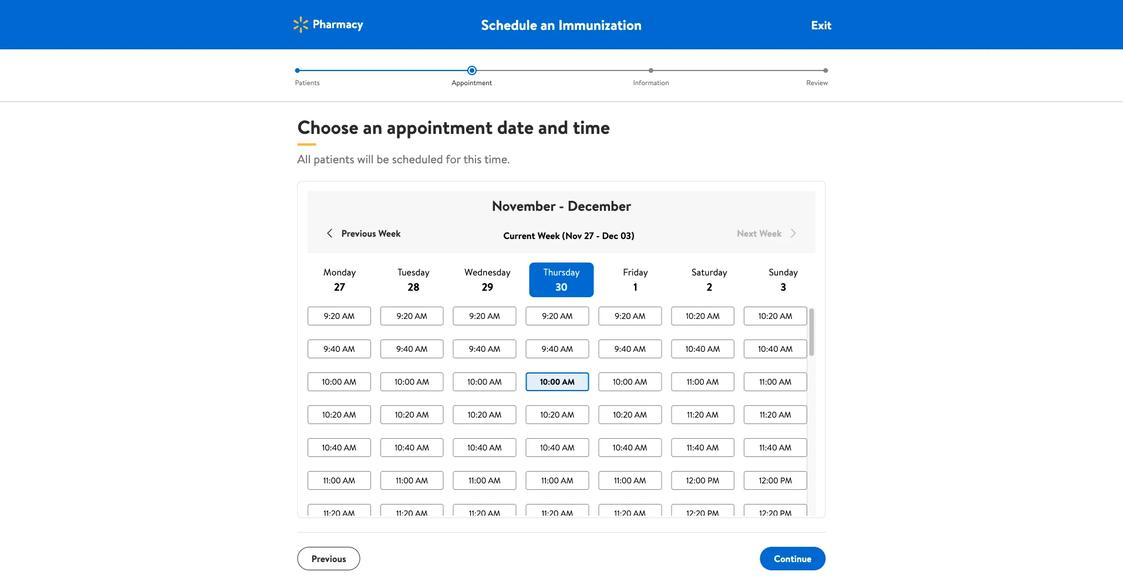 Task type: vqa. For each thing, say whether or not it's contained in the screenshot.
Sunday, Dec 03 2023, 11:00 Am element's 11:00
yes



Task type: locate. For each thing, give the bounding box(es) containing it.
11:20
[[687, 409, 704, 420], [760, 409, 777, 420], [323, 508, 340, 519], [396, 508, 413, 519], [469, 508, 486, 519], [542, 508, 559, 519], [615, 508, 631, 519]]

10:00 for tuesday, nov 28 2023, 10:00 am element
[[395, 376, 415, 387]]

friday, dec 01 2023, 9:40 am element
[[615, 343, 646, 355]]

information list item
[[562, 66, 741, 87]]

am for "monday, nov 27 2023, 10:20 am" element
[[344, 409, 356, 420]]

pharmacy
[[313, 15, 363, 32]]

1 horizontal spatial week
[[538, 229, 560, 242]]

tuesday, nov 28 2023, 10:40 am element
[[395, 442, 429, 453]]

review list item
[[741, 66, 831, 87]]

time
[[573, 114, 610, 140]]

1 horizontal spatial 12:00 pm button
[[744, 471, 807, 490]]

pm down sunday, dec 03 2023, 11:40 am element
[[780, 475, 792, 486]]

0 horizontal spatial 11:40
[[687, 442, 705, 453]]

tuesday, nov 28 2023, 11:20 am element
[[396, 508, 428, 519]]

10:20 am up 'monday, nov 27 2023, 10:40 am' 'element'
[[322, 409, 356, 420]]

thursday, nov 30 2023, 9:20 am element
[[542, 310, 573, 322]]

12:00 for the sunday, dec 03 2023, 12:00 pm "element"
[[759, 475, 778, 486]]

0 horizontal spatial 12:00 pm
[[687, 475, 720, 486]]

11:20 am button down the monday, nov 27 2023, 11:00 am element
[[308, 504, 371, 523]]

1 12:20 pm from the left
[[687, 508, 719, 519]]

3 10:00 am from the left
[[468, 376, 502, 387]]

1 9:20 am from the left
[[324, 310, 355, 322]]

11:00 for the monday, nov 27 2023, 11:00 am element
[[323, 475, 341, 486]]

2 12:00 pm from the left
[[759, 475, 792, 486]]

1 10:00 from the left
[[322, 376, 342, 387]]

am
[[342, 310, 355, 322], [415, 310, 427, 322], [488, 310, 500, 322], [560, 310, 573, 322], [633, 310, 646, 322], [707, 310, 720, 322], [780, 310, 793, 322], [342, 343, 355, 355], [415, 343, 428, 355], [488, 343, 500, 355], [561, 343, 573, 355], [633, 343, 646, 355], [708, 343, 720, 355], [780, 343, 793, 355], [344, 376, 356, 387], [417, 376, 429, 387], [489, 376, 502, 387], [562, 376, 575, 387], [635, 376, 647, 387], [706, 376, 719, 387], [779, 376, 792, 387], [344, 409, 356, 420], [416, 409, 429, 420], [489, 409, 502, 420], [562, 409, 574, 420], [635, 409, 647, 420], [706, 409, 719, 420], [779, 409, 792, 420], [344, 442, 356, 453], [417, 442, 429, 453], [489, 442, 502, 453], [562, 442, 575, 453], [635, 442, 647, 453], [706, 442, 719, 453], [779, 442, 792, 453], [343, 475, 355, 486], [415, 475, 428, 486], [488, 475, 501, 486], [561, 475, 574, 486], [634, 475, 646, 486], [342, 508, 355, 519], [415, 508, 428, 519], [488, 508, 500, 519], [561, 508, 573, 519], [633, 508, 646, 519]]

2 9:40 am button from the left
[[380, 340, 444, 358]]

10:20 up "friday, dec 01 2023, 10:40 am" element
[[613, 409, 633, 420]]

2 9:40 from the left
[[396, 343, 413, 355]]

sunday, dec 03 2023, 11:40 am element
[[760, 442, 792, 453]]

5 9:40 from the left
[[615, 343, 631, 355]]

9:40 am for tuesday, nov 28 2023, 9:40 am element
[[396, 343, 428, 355]]

9:40 am button up monday, nov 27 2023, 10:00 am element
[[308, 340, 371, 358]]

am up wednesday, nov 29 2023, 10:20 am element
[[489, 376, 502, 387]]

1 horizontal spatial 12:20
[[760, 508, 778, 519]]

week for next
[[760, 227, 782, 240]]

10:00 for 'thursday, nov 30 2023, 10:00 am selected' element
[[540, 376, 560, 387]]

10:20 for sunday, dec 03 2023, 10:20 am element
[[759, 310, 778, 322]]

am down friday, dec 01 2023, 9:40 am element
[[635, 376, 647, 387]]

0 vertical spatial -
[[559, 196, 565, 215]]

2 9:40 am from the left
[[396, 343, 428, 355]]

am for 'thursday, nov 30 2023, 11:20 am' element
[[561, 508, 573, 519]]

3 9:40 am button from the left
[[453, 340, 516, 358]]

10:40 am button for '10:00 am' button associated with friday, dec 01 2023, 9:40 am element
[[599, 438, 662, 457]]

1 horizontal spatial 27
[[585, 229, 594, 242]]

sunday, dec 03 2023, 11:00 am element
[[760, 376, 792, 387]]

10:00 am down friday, dec 01 2023, 9:40 am element
[[613, 376, 647, 387]]

9:40 am button up 'thursday, nov 30 2023, 10:00 am selected' element
[[526, 340, 589, 358]]

9:40 am button
[[308, 340, 371, 358], [380, 340, 444, 358], [453, 340, 516, 358], [526, 340, 589, 358], [599, 340, 662, 358]]

10:20 up "tuesday, nov 28 2023, 10:40 am" element
[[395, 409, 414, 420]]

11:20 am for the 'saturday, dec 02 2023, 11:20 am' element
[[687, 409, 719, 420]]

10:40 am button for '10:00 am' button associated with wednesday, nov 29 2023, 9:40 am element on the bottom left
[[453, 438, 516, 457]]

10:40 am
[[686, 343, 720, 355], [759, 343, 793, 355], [322, 442, 356, 453], [395, 442, 429, 453], [468, 442, 502, 453], [540, 442, 575, 453], [613, 442, 647, 453]]

immunization
[[559, 15, 642, 34]]

11:00 am button for '10:00 am' button related to tuesday, nov 28 2023, 9:40 am element 10:40 am button
[[380, 471, 444, 490]]

0 horizontal spatial an
[[363, 114, 383, 140]]

11:20 am button down thursday, nov 30 2023, 11:00 am element
[[526, 504, 589, 523]]

11:20 am
[[687, 409, 719, 420], [760, 409, 792, 420], [323, 508, 355, 519], [396, 508, 428, 519], [469, 508, 500, 519], [542, 508, 573, 519], [615, 508, 646, 519]]

10:20 up 'monday, nov 27 2023, 10:40 am' 'element'
[[322, 409, 342, 420]]

9:40 up friday, dec 01 2023, 10:00 am element
[[615, 343, 631, 355]]

11:20 am button down "friday, dec 01 2023, 11:00 am" element
[[599, 504, 662, 523]]

11:00 for "friday, dec 01 2023, 11:00 am" element
[[614, 475, 632, 486]]

12:00 pm button
[[671, 471, 735, 490], [744, 471, 807, 490]]

2 10:00 am from the left
[[395, 376, 429, 387]]

1 vertical spatial 27
[[334, 280, 345, 294]]

10:20 for thursday, nov 30 2023, 10:20 am element at the bottom
[[541, 409, 560, 420]]

appointment list item
[[383, 66, 562, 87]]

9:20 am down 1
[[615, 310, 646, 322]]

3 10:00 from the left
[[468, 376, 487, 387]]

11:40 am button up the sunday, dec 03 2023, 12:00 pm "element"
[[744, 438, 807, 457]]

11:00 am for "sunday, dec 03 2023, 11:00 am" "element"
[[760, 376, 792, 387]]

friday, dec 01 2023, 10:00 am element
[[613, 376, 647, 387]]

pm
[[708, 475, 720, 486], [780, 475, 792, 486], [707, 508, 719, 519], [780, 508, 792, 519]]

wednesday
[[465, 266, 511, 278]]

1
[[634, 280, 638, 294]]

tuesday, nov 28 2023, 10:00 am element
[[395, 376, 429, 387]]

week inside button
[[379, 227, 401, 240]]

9:20 am down 30
[[542, 310, 573, 322]]

27 inside monday 27
[[334, 280, 345, 294]]

10:00 am button for thursday, nov 30 2023, 9:40 am "element"
[[526, 372, 589, 391]]

27 right (nov
[[585, 229, 594, 242]]

5 10:00 from the left
[[613, 376, 633, 387]]

dec
[[602, 229, 619, 242]]

0 horizontal spatial 12:20 pm button
[[671, 504, 735, 523]]

11:00
[[687, 376, 704, 387], [760, 376, 777, 387], [323, 475, 341, 486], [396, 475, 413, 486], [469, 475, 486, 486], [542, 475, 559, 486], [614, 475, 632, 486]]

an right schedule
[[541, 15, 555, 34]]

10:40 down friday, dec 01 2023, 10:20 am element
[[613, 442, 633, 453]]

2 9:20 am from the left
[[397, 310, 427, 322]]

1 10:00 am button from the left
[[308, 372, 371, 391]]

12:20 pm button
[[671, 504, 735, 523], [744, 504, 807, 523]]

am up thursday, nov 30 2023, 10:40 am element
[[562, 409, 574, 420]]

am down thursday, nov 30 2023, 9:40 am "element"
[[562, 376, 575, 387]]

9:20 am for friday, dec 01 2023, 9:20 am element
[[615, 310, 646, 322]]

12:00 pm button up saturday, dec 02 2023, 12:20 pm element
[[671, 471, 735, 490]]

12:20 pm button down the sunday, dec 03 2023, 12:00 pm "element"
[[744, 504, 807, 523]]

an up will
[[363, 114, 383, 140]]

11:00 for saturday, dec 02 2023, 11:00 am element on the bottom of page
[[687, 376, 704, 387]]

wednesday, nov 29 2023, 10:40 am element
[[468, 442, 502, 453]]

0 horizontal spatial 12:20 pm
[[687, 508, 719, 519]]

tuesday, nov 28 2023, 9:20 am element
[[397, 310, 427, 322]]

sunday 3
[[769, 266, 799, 294]]

11:00 am button up sunday, dec 03 2023, 11:20 am element
[[744, 372, 807, 391]]

5 9:40 am from the left
[[615, 343, 646, 355]]

am for "friday, dec 01 2023, 10:40 am" element
[[635, 442, 647, 453]]

10:40 am button
[[671, 340, 735, 358], [744, 340, 807, 358], [308, 438, 371, 457], [380, 438, 444, 457], [453, 438, 516, 457], [526, 438, 589, 457], [599, 438, 662, 457]]

11:00 am down "friday, dec 01 2023, 10:40 am" element
[[614, 475, 646, 486]]

week left (nov
[[538, 229, 560, 242]]

week inside button
[[760, 227, 782, 240]]

9:20 up monday, nov 27 2023, 9:40 am element
[[324, 310, 340, 322]]

1 9:40 from the left
[[324, 343, 340, 355]]

tuesday, nov 28 2023, 10:20 am element
[[395, 409, 429, 420]]

10:40 am for "friday, dec 01 2023, 10:40 am" element
[[613, 442, 647, 453]]

monday, nov 27 2023, 11:00 am element
[[323, 475, 355, 486]]

schedule an immunization
[[482, 15, 642, 34]]

10:40 down "monday, nov 27 2023, 10:20 am" element
[[322, 442, 342, 453]]

9:40 for tuesday, nov 28 2023, 9:40 am element
[[396, 343, 413, 355]]

pm for saturday, dec 02 2023, 12:20 pm element
[[707, 508, 719, 519]]

10:00 am for monday, nov 27 2023, 10:00 am element
[[322, 376, 356, 387]]

an
[[541, 15, 555, 34], [363, 114, 383, 140]]

0 horizontal spatial 12:00
[[687, 475, 706, 486]]

next
[[737, 227, 758, 240]]

previous for previous week
[[342, 227, 376, 240]]

10:40 down tuesday, nov 28 2023, 10:20 am element
[[395, 442, 415, 453]]

previous up monday
[[342, 227, 376, 240]]

am for monday, nov 27 2023, 9:20 am element
[[342, 310, 355, 322]]

am up "monday, nov 27 2023, 10:20 am" element
[[344, 376, 356, 387]]

1 12:00 pm from the left
[[687, 475, 720, 486]]

2 12:20 from the left
[[760, 508, 778, 519]]

3 10:00 am button from the left
[[453, 372, 516, 391]]

12:20 pm button for the sunday, dec 03 2023, 12:00 pm "element"
[[744, 504, 807, 523]]

9:20 for wednesday, nov 29 2023, 9:20 am element
[[469, 310, 486, 322]]

10:00 am button
[[308, 372, 371, 391], [380, 372, 444, 391], [453, 372, 516, 391], [526, 372, 589, 391], [599, 372, 662, 391]]

11:40 am button up saturday, dec 02 2023, 12:00 pm element
[[671, 438, 735, 457]]

1 horizontal spatial -
[[597, 229, 600, 242]]

am down "friday, dec 01 2023, 11:00 am" element
[[633, 508, 646, 519]]

4 9:40 am button from the left
[[526, 340, 589, 358]]

am up monday, nov 27 2023, 11:20 am "element"
[[343, 475, 355, 486]]

all
[[298, 150, 311, 167]]

1 9:40 am from the left
[[324, 343, 355, 355]]

all patients will be scheduled for this time.
[[298, 150, 510, 167]]

10:20 for wednesday, nov 29 2023, 10:20 am element
[[468, 409, 487, 420]]

4 10:00 from the left
[[540, 376, 560, 387]]

am down "monday, nov 27 2023, 10:20 am" element
[[344, 442, 356, 453]]

monday, nov 27 2023, 10:20 am element
[[322, 409, 356, 420]]

10:00 am
[[322, 376, 356, 387], [395, 376, 429, 387], [468, 376, 502, 387], [540, 376, 575, 387], [613, 376, 647, 387]]

0 horizontal spatial 12:00 pm button
[[671, 471, 735, 490]]

11:00 am
[[687, 376, 719, 387], [760, 376, 792, 387], [323, 475, 355, 486], [396, 475, 428, 486], [469, 475, 501, 486], [542, 475, 574, 486], [614, 475, 646, 486]]

0 horizontal spatial 27
[[334, 280, 345, 294]]

0 horizontal spatial 11:40 am
[[687, 442, 719, 453]]

1 12:20 pm button from the left
[[671, 504, 735, 523]]

10:20 for "monday, nov 27 2023, 10:20 am" element
[[322, 409, 342, 420]]

appointment
[[387, 114, 493, 140]]

11:40
[[687, 442, 705, 453], [760, 442, 777, 453]]

previous down monday, nov 27 2023, 11:20 am "element"
[[312, 552, 346, 565]]

am for thursday, nov 30 2023, 10:40 am element
[[562, 442, 575, 453]]

10:00 am button for friday, dec 01 2023, 9:40 am element
[[599, 372, 662, 391]]

monday, nov 27 2023, 10:00 am element
[[322, 376, 356, 387]]

next week
[[737, 227, 782, 240]]

0 vertical spatial an
[[541, 15, 555, 34]]

3 9:40 from the left
[[469, 343, 486, 355]]

12:00 pm up sunday, dec 03 2023, 12:20 pm element on the bottom of page
[[759, 475, 792, 486]]

12:00 pm up saturday, dec 02 2023, 12:20 pm element
[[687, 475, 720, 486]]

10:00 am button up "monday, nov 27 2023, 10:20 am" element
[[308, 372, 371, 391]]

10:20 am button up 'monday, nov 27 2023, 10:40 am' 'element'
[[308, 405, 371, 424]]

11:20 down tuesday, nov 28 2023, 11:00 am element
[[396, 508, 413, 519]]

1 9:20 from the left
[[324, 310, 340, 322]]

11:20 down the monday, nov 27 2023, 11:00 am element
[[323, 508, 340, 519]]

10:20 up 'wednesday, nov 29 2023, 10:40 am' element
[[468, 409, 487, 420]]

11:00 for "sunday, dec 03 2023, 11:00 am" "element"
[[760, 376, 777, 387]]

11:20 for the tuesday, nov 28 2023, 11:20 am element
[[396, 508, 413, 519]]

current week (nov 27 - dec 03)
[[504, 229, 635, 242]]

10:00
[[322, 376, 342, 387], [395, 376, 415, 387], [468, 376, 487, 387], [540, 376, 560, 387], [613, 376, 633, 387]]

sunday
[[769, 266, 799, 278]]

9:40
[[324, 343, 340, 355], [396, 343, 413, 355], [469, 343, 486, 355], [542, 343, 559, 355], [615, 343, 631, 355]]

9:20
[[324, 310, 340, 322], [397, 310, 413, 322], [469, 310, 486, 322], [542, 310, 558, 322], [615, 310, 631, 322]]

am down friday, dec 01 2023, 9:20 am element
[[633, 343, 646, 355]]

10:20 am for wednesday, nov 29 2023, 10:20 am element
[[468, 409, 502, 420]]

4 9:20 am from the left
[[542, 310, 573, 322]]

5 9:20 am button from the left
[[599, 307, 662, 325]]

am down wednesday, nov 29 2023, 10:20 am element
[[489, 442, 502, 453]]

previous
[[342, 227, 376, 240], [312, 552, 346, 565]]

continue
[[774, 552, 812, 565]]

11:20 am button up sunday, dec 03 2023, 11:40 am element
[[744, 405, 807, 424]]

9:20 am button
[[308, 307, 371, 325], [380, 307, 444, 325], [453, 307, 516, 325], [526, 307, 589, 325], [599, 307, 662, 325]]

12:00
[[687, 475, 706, 486], [759, 475, 778, 486]]

11:00 down "friday, dec 01 2023, 10:40 am" element
[[614, 475, 632, 486]]

10:00 am button for wednesday, nov 29 2023, 9:40 am element on the bottom left
[[453, 372, 516, 391]]

2 horizontal spatial week
[[760, 227, 782, 240]]

9:40 am up tuesday, nov 28 2023, 10:00 am element
[[396, 343, 428, 355]]

10:20 am button
[[671, 307, 735, 325], [744, 307, 807, 325], [308, 405, 371, 424], [380, 405, 444, 424], [453, 405, 516, 424], [526, 405, 589, 424], [599, 405, 662, 424]]

am for sunday, dec 03 2023, 10:20 am element
[[780, 310, 793, 322]]

list containing patients
[[293, 66, 831, 87]]

am up 'thursday, nov 30 2023, 11:20 am' element
[[561, 475, 574, 486]]

1 10:00 am from the left
[[322, 376, 356, 387]]

previous week
[[342, 227, 401, 240]]

wednesday, nov 29 2023, 11:20 am element
[[469, 508, 500, 519]]

12:20
[[687, 508, 705, 519], [760, 508, 778, 519]]

12:20 pm
[[687, 508, 719, 519], [760, 508, 792, 519]]

9:40 am button for monday, nov 27 2023, 9:20 am element
[[308, 340, 371, 358]]

be
[[377, 150, 389, 167]]

10:20 am up 'wednesday, nov 29 2023, 10:40 am' element
[[468, 409, 502, 420]]

10:00 am button for tuesday, nov 28 2023, 9:40 am element
[[380, 372, 444, 391]]

11:40 up saturday, dec 02 2023, 12:00 pm element
[[687, 442, 705, 453]]

1 11:40 am from the left
[[687, 442, 719, 453]]

11:40 am down sunday, dec 03 2023, 11:20 am element
[[760, 442, 792, 453]]

9:40 am for friday, dec 01 2023, 9:40 am element
[[615, 343, 646, 355]]

0 horizontal spatial -
[[559, 196, 565, 215]]

1 vertical spatial previous
[[312, 552, 346, 565]]

monday, nov 27 2023, 9:20 am element
[[324, 310, 355, 322]]

5 9:20 am from the left
[[615, 310, 646, 322]]

5 9:20 from the left
[[615, 310, 631, 322]]

2 12:20 pm from the left
[[760, 508, 792, 519]]

2 11:40 am from the left
[[760, 442, 792, 453]]

am for wednesday, nov 29 2023, 9:40 am element on the bottom left
[[488, 343, 500, 355]]

am down 3
[[780, 310, 793, 322]]

1 9:40 am button from the left
[[308, 340, 371, 358]]

11:20 am button
[[671, 405, 735, 424], [744, 405, 807, 424], [308, 504, 371, 523], [380, 504, 444, 523], [453, 504, 516, 523], [526, 504, 589, 523], [599, 504, 662, 523]]

12:20 down saturday, dec 02 2023, 12:00 pm element
[[687, 508, 705, 519]]

time.
[[485, 150, 510, 167]]

list
[[293, 66, 831, 87]]

2 11:40 am button from the left
[[744, 438, 807, 457]]

week
[[379, 227, 401, 240], [760, 227, 782, 240], [538, 229, 560, 242]]

11:00 am button
[[671, 372, 735, 391], [744, 372, 807, 391], [308, 471, 371, 490], [380, 471, 444, 490], [453, 471, 516, 490], [526, 471, 589, 490], [599, 471, 662, 490]]

10:40 am for thursday, nov 30 2023, 10:40 am element
[[540, 442, 575, 453]]

friday, dec 01 2023, 10:40 am element
[[613, 442, 647, 453]]

1 12:00 from the left
[[687, 475, 706, 486]]

11:20 down thursday, nov 30 2023, 11:00 am element
[[542, 508, 559, 519]]

10:20 am button for '10:00 am' button related to tuesday, nov 28 2023, 9:40 am element
[[380, 405, 444, 424]]

11:20 down saturday, dec 02 2023, 11:00 am element on the bottom of page
[[687, 409, 704, 420]]

4 10:00 am button from the left
[[526, 372, 589, 391]]

2 9:20 am button from the left
[[380, 307, 444, 325]]

am up "friday, dec 01 2023, 10:40 am" element
[[635, 409, 647, 420]]

4 9:40 am from the left
[[542, 343, 573, 355]]

previous button
[[298, 547, 360, 570]]

10:20 up saturday, dec 02 2023, 10:40 am element
[[686, 310, 705, 322]]

am up monday, nov 27 2023, 9:40 am element
[[342, 310, 355, 322]]

9:40 am up 'thursday, nov 30 2023, 10:00 am selected' element
[[542, 343, 573, 355]]

30
[[556, 280, 568, 294]]

11:20 for wednesday, nov 29 2023, 11:20 am element
[[469, 508, 486, 519]]

11:20 down wednesday, nov 29 2023, 11:00 am element
[[469, 508, 486, 519]]

10:20 am
[[686, 310, 720, 322], [759, 310, 793, 322], [322, 409, 356, 420], [395, 409, 429, 420], [468, 409, 502, 420], [541, 409, 574, 420], [613, 409, 647, 420]]

10:20 am up thursday, nov 30 2023, 10:40 am element
[[541, 409, 574, 420]]

2 11:40 from the left
[[760, 442, 777, 453]]

10:40 am up "sunday, dec 03 2023, 11:00 am" "element"
[[759, 343, 793, 355]]

3
[[781, 280, 787, 294]]

10:00 am button up wednesday, nov 29 2023, 10:20 am element
[[453, 372, 516, 391]]

2 12:00 pm button from the left
[[744, 471, 807, 490]]

10:00 down friday, dec 01 2023, 9:40 am element
[[613, 376, 633, 387]]

2 9:20 from the left
[[397, 310, 413, 322]]

11:20 am down wednesday, nov 29 2023, 11:00 am element
[[469, 508, 500, 519]]

11:20 am button for 10:40 am button corresponding to '10:00 am' button associated with friday, dec 01 2023, 9:40 am element the 11:00 am "button"
[[599, 504, 662, 523]]

9:20 am for thursday, nov 30 2023, 9:20 am element
[[542, 310, 573, 322]]

11:20 am button for the 11:00 am "button" related to '10:00 am' button associated with wednesday, nov 29 2023, 9:40 am element on the bottom left's 10:40 am button
[[453, 504, 516, 523]]

11:40 am button for the 'saturday, dec 02 2023, 11:20 am' element
[[671, 438, 735, 457]]

3 9:40 am from the left
[[469, 343, 500, 355]]

sunday, dec 03 2023, 11:20 am element
[[760, 409, 792, 420]]

4 9:40 from the left
[[542, 343, 559, 355]]

2 12:00 from the left
[[759, 475, 778, 486]]

1 11:40 from the left
[[687, 442, 705, 453]]

9:40 am button up wednesday, nov 29 2023, 10:00 am element
[[453, 340, 516, 358]]

11:40 am
[[687, 442, 719, 453], [760, 442, 792, 453]]

10:40 down wednesday, nov 29 2023, 10:20 am element
[[468, 442, 487, 453]]

1 horizontal spatial 12:00 pm
[[759, 475, 792, 486]]

10:40 am button up tuesday, nov 28 2023, 11:00 am element
[[380, 438, 444, 457]]

12:00 pm
[[687, 475, 720, 486], [759, 475, 792, 486]]

1 horizontal spatial 12:00
[[759, 475, 778, 486]]

10:40 am down tuesday, nov 28 2023, 10:20 am element
[[395, 442, 429, 453]]

3 9:20 from the left
[[469, 310, 486, 322]]

9:40 am
[[324, 343, 355, 355], [396, 343, 428, 355], [469, 343, 500, 355], [542, 343, 573, 355], [615, 343, 646, 355]]

am up 'monday, nov 27 2023, 10:40 am' 'element'
[[344, 409, 356, 420]]

thursday, nov 30 2023, 10:40 am element
[[540, 442, 575, 453]]

patients list item
[[293, 66, 383, 87]]

10:20 for saturday, dec 02 2023, 10:20 am element
[[686, 310, 705, 322]]

appointment
[[452, 77, 492, 87]]

9:20 for monday, nov 27 2023, 9:20 am element
[[324, 310, 340, 322]]

0 vertical spatial previous
[[342, 227, 376, 240]]

4 9:20 from the left
[[542, 310, 558, 322]]

10:00 for monday, nov 27 2023, 10:00 am element
[[322, 376, 342, 387]]

10:00 am up "monday, nov 27 2023, 10:20 am" element
[[322, 376, 356, 387]]

pm down saturday, dec 02 2023, 11:40 am element
[[708, 475, 720, 486]]

1 9:20 am button from the left
[[308, 307, 371, 325]]

10:00 am for wednesday, nov 29 2023, 10:00 am element
[[468, 376, 502, 387]]

choose
[[298, 114, 359, 140]]

information
[[634, 77, 670, 87]]

11:00 am for "friday, dec 01 2023, 11:00 am" element
[[614, 475, 646, 486]]

1 horizontal spatial 12:20 pm button
[[744, 504, 807, 523]]

10:40
[[686, 343, 706, 355], [759, 343, 778, 355], [322, 442, 342, 453], [395, 442, 415, 453], [468, 442, 487, 453], [540, 442, 560, 453], [613, 442, 633, 453]]

10:00 down thursday, nov 30 2023, 9:40 am "element"
[[540, 376, 560, 387]]

10:00 am for tuesday, nov 28 2023, 10:00 am element
[[395, 376, 429, 387]]

27
[[585, 229, 594, 242], [334, 280, 345, 294]]

10:00 am button for monday, nov 27 2023, 9:40 am element
[[308, 372, 371, 391]]

wednesday, nov 29 2023, 11:00 am element
[[469, 475, 501, 486]]

9:40 am for monday, nov 27 2023, 9:40 am element
[[324, 343, 355, 355]]

11:40 am button
[[671, 438, 735, 457], [744, 438, 807, 457]]

5 10:00 am button from the left
[[599, 372, 662, 391]]

1 vertical spatial an
[[363, 114, 383, 140]]

november - december
[[492, 196, 632, 215]]

11:40 up the sunday, dec 03 2023, 12:00 pm "element"
[[760, 442, 777, 453]]

11:00 am for tuesday, nov 28 2023, 11:00 am element
[[396, 475, 428, 486]]

2 10:00 am button from the left
[[380, 372, 444, 391]]

9:20 am up monday, nov 27 2023, 9:40 am element
[[324, 310, 355, 322]]

9:20 am button for wednesday, nov 29 2023, 9:40 am element on the bottom left
[[453, 307, 516, 325]]

11:00 am for the monday, nov 27 2023, 11:00 am element
[[323, 475, 355, 486]]

10:20 for friday, dec 01 2023, 10:20 am element
[[613, 409, 633, 420]]

2 12:20 pm button from the left
[[744, 504, 807, 523]]

3 9:20 am from the left
[[469, 310, 500, 322]]

-
[[559, 196, 565, 215], [597, 229, 600, 242]]

am down the 'saturday, dec 02 2023, 11:20 am' element
[[706, 442, 719, 453]]

schedule
[[482, 15, 537, 34]]

am down tuesday, nov 28 2023, 9:40 am element
[[417, 376, 429, 387]]

9:20 am for monday, nov 27 2023, 9:20 am element
[[324, 310, 355, 322]]

10:40 am for 'monday, nov 27 2023, 10:40 am' 'element'
[[322, 442, 356, 453]]

am down friday, dec 01 2023, 10:20 am element
[[635, 442, 647, 453]]

am for tuesday, nov 28 2023, 10:20 am element
[[416, 409, 429, 420]]

thursday 30
[[544, 266, 580, 294]]

10:20
[[686, 310, 705, 322], [759, 310, 778, 322], [322, 409, 342, 420], [395, 409, 414, 420], [468, 409, 487, 420], [541, 409, 560, 420], [613, 409, 633, 420]]

saturday 2
[[692, 266, 728, 294]]

1 12:00 pm button from the left
[[671, 471, 735, 490]]

choose an appointment date and time
[[298, 114, 610, 140]]

will
[[357, 150, 374, 167]]

0 horizontal spatial 11:40 am button
[[671, 438, 735, 457]]

11:20 am button for 10:40 am button for '10:00 am' button associated with monday, nov 27 2023, 9:40 am element the 11:00 am "button"
[[308, 504, 371, 523]]

4 10:00 am from the left
[[540, 376, 575, 387]]

am for tuesday, nov 28 2023, 9:40 am element
[[415, 343, 428, 355]]

11:20 am for wednesday, nov 29 2023, 11:20 am element
[[469, 508, 500, 519]]

am for saturday, dec 02 2023, 10:20 am element
[[707, 310, 720, 322]]

11:20 for 'thursday, nov 30 2023, 11:20 am' element
[[542, 508, 559, 519]]

10:00 down tuesday, nov 28 2023, 9:40 am element
[[395, 376, 415, 387]]

thursday
[[544, 266, 580, 278]]

10:40 am down wednesday, nov 29 2023, 10:20 am element
[[468, 442, 502, 453]]

11:20 am for sunday, dec 03 2023, 11:20 am element
[[760, 409, 792, 420]]

1 11:40 am button from the left
[[671, 438, 735, 457]]

9:40 am button up tuesday, nov 28 2023, 10:00 am element
[[380, 340, 444, 358]]

am for sunday, dec 03 2023, 11:20 am element
[[779, 409, 792, 420]]

12:20 pm for sunday, dec 03 2023, 12:20 pm element on the bottom of page
[[760, 508, 792, 519]]

10:40 am down friday, dec 01 2023, 10:20 am element
[[613, 442, 647, 453]]

10:20 am for "monday, nov 27 2023, 10:20 am" element
[[322, 409, 356, 420]]

am down thursday, nov 30 2023, 9:20 am element
[[561, 343, 573, 355]]

1 horizontal spatial 11:40 am
[[760, 442, 792, 453]]

am up sunday, dec 03 2023, 11:40 am element
[[779, 409, 792, 420]]

- up current week (nov 27 - dec 03)
[[559, 196, 565, 215]]

3 9:20 am button from the left
[[453, 307, 516, 325]]

11:20 am for friday, dec 01 2023, 11:20 am element
[[615, 508, 646, 519]]

am for tuesday, nov 28 2023, 11:00 am element
[[415, 475, 428, 486]]

1 horizontal spatial an
[[541, 15, 555, 34]]

5 10:00 am from the left
[[613, 376, 647, 387]]

1 horizontal spatial 11:40 am button
[[744, 438, 807, 457]]

0 horizontal spatial week
[[379, 227, 401, 240]]

11:00 am down 'wednesday, nov 29 2023, 10:40 am' element
[[469, 475, 501, 486]]

9:40 am button up friday, dec 01 2023, 10:00 am element
[[599, 340, 662, 358]]

10:20 am button up "friday, dec 01 2023, 10:40 am" element
[[599, 405, 662, 424]]

am up sunday, dec 03 2023, 11:20 am element
[[779, 376, 792, 387]]

1 horizontal spatial 11:40
[[760, 442, 777, 453]]

2 10:00 from the left
[[395, 376, 415, 387]]

11:20 am button down tuesday, nov 28 2023, 11:00 am element
[[380, 504, 444, 523]]

wednesday 29
[[465, 266, 511, 294]]

9:40 for friday, dec 01 2023, 9:40 am element
[[615, 343, 631, 355]]

0 horizontal spatial 12:20
[[687, 508, 705, 519]]

9:20 am
[[324, 310, 355, 322], [397, 310, 427, 322], [469, 310, 500, 322], [542, 310, 573, 322], [615, 310, 646, 322]]

11:20 am button up saturday, dec 02 2023, 11:40 am element
[[671, 405, 735, 424]]

friday, dec 01 2023, 11:20 am element
[[615, 508, 646, 519]]

am down sunday, dec 03 2023, 11:20 am element
[[779, 442, 792, 453]]

5 9:40 am button from the left
[[599, 340, 662, 358]]

9:40 up monday, nov 27 2023, 10:00 am element
[[324, 343, 340, 355]]

1 12:20 from the left
[[687, 508, 705, 519]]

wednesday, nov 29 2023, 9:20 am element
[[469, 310, 500, 322]]

thursday, nov 30 2023, 10:20 am element
[[541, 409, 574, 420]]

4 9:20 am button from the left
[[526, 307, 589, 325]]

1 horizontal spatial 12:20 pm
[[760, 508, 792, 519]]

week right 'next' at the right top
[[760, 227, 782, 240]]

12:00 pm button up sunday, dec 03 2023, 12:20 pm element on the bottom of page
[[744, 471, 807, 490]]

am for saturday, dec 02 2023, 11:00 am element on the bottom of page
[[706, 376, 719, 387]]



Task type: describe. For each thing, give the bounding box(es) containing it.
10:20 am button down 3
[[744, 307, 807, 325]]

9:20 am button for thursday, nov 30 2023, 9:40 am "element"
[[526, 307, 589, 325]]

11:20 am for monday, nov 27 2023, 11:20 am "element"
[[323, 508, 355, 519]]

tuesday
[[398, 266, 430, 278]]

10:40 am button for '10:00 am' button associated with monday, nov 27 2023, 9:40 am element
[[308, 438, 371, 457]]

10:00 for wednesday, nov 29 2023, 10:00 am element
[[468, 376, 487, 387]]

saturday, dec 02 2023, 11:40 am element
[[687, 442, 719, 453]]

1 vertical spatial -
[[597, 229, 600, 242]]

patients
[[295, 77, 320, 87]]

am for tuesday, nov 28 2023, 10:00 am element
[[417, 376, 429, 387]]

sunday, dec 03 2023, 12:00 pm element
[[759, 475, 792, 486]]

previous for previous
[[312, 552, 346, 565]]

use arrow keys to navigate between time slots and press either enter or space to select group
[[308, 307, 807, 585]]

tuesday 28
[[398, 266, 430, 294]]

10:40 am for sunday, dec 03 2023, 10:40 am element
[[759, 343, 793, 355]]

thursday, nov 30 2023, 9:40 am element
[[542, 343, 573, 355]]

scheduled
[[392, 150, 443, 167]]

exit button
[[812, 16, 832, 33]]

03)
[[621, 229, 635, 242]]

10:40 for "tuesday, nov 28 2023, 10:40 am" element
[[395, 442, 415, 453]]

current
[[504, 229, 536, 242]]

am for thursday, nov 30 2023, 10:20 am element at the bottom
[[562, 409, 574, 420]]

11:00 am for saturday, dec 02 2023, 11:00 am element on the bottom of page
[[687, 376, 719, 387]]

10:40 am button for '10:00 am' button related to tuesday, nov 28 2023, 9:40 am element
[[380, 438, 444, 457]]

friday 1
[[623, 266, 648, 294]]

28
[[408, 280, 420, 294]]

friday, dec 01 2023, 11:00 am element
[[614, 475, 646, 486]]

and
[[539, 114, 569, 140]]

thursday, nov 30 2023, 10:00 am selected element
[[540, 376, 575, 387]]

friday, dec 01 2023, 10:20 am element
[[613, 409, 647, 420]]

am for the tuesday, nov 28 2023, 11:20 am element
[[415, 508, 428, 519]]

am for 'wednesday, nov 29 2023, 10:40 am' element
[[489, 442, 502, 453]]

11:00 am button up the 'saturday, dec 02 2023, 11:20 am' element
[[671, 372, 735, 391]]

11:00 for thursday, nov 30 2023, 11:00 am element
[[542, 475, 559, 486]]

saturday, dec 02 2023, 11:20 am element
[[687, 409, 719, 420]]

monday, nov 27 2023, 9:40 am element
[[324, 343, 355, 355]]

11:00 am button for '10:00 am' button associated with wednesday, nov 29 2023, 9:40 am element on the bottom left's 10:40 am button
[[453, 471, 516, 490]]

am for friday, dec 01 2023, 11:20 am element
[[633, 508, 646, 519]]

am for sunday, dec 03 2023, 11:40 am element
[[779, 442, 792, 453]]

10:40 am button up saturday, dec 02 2023, 11:00 am element on the bottom of page
[[671, 340, 735, 358]]

11:00 am button for 10:40 am button corresponding to '10:00 am' button associated with friday, dec 01 2023, 9:40 am element
[[599, 471, 662, 490]]

9:20 am for tuesday, nov 28 2023, 9:20 am 'element'
[[397, 310, 427, 322]]

sunday, dec 03 2023, 10:40 am element
[[759, 343, 793, 355]]

10:20 am button down 2
[[671, 307, 735, 325]]

10:40 am for saturday, dec 02 2023, 10:40 am element
[[686, 343, 720, 355]]

pm for saturday, dec 02 2023, 12:00 pm element
[[708, 475, 720, 486]]

continue button
[[760, 547, 826, 570]]

12:00 pm for saturday, dec 02 2023, 12:00 pm element
[[687, 475, 720, 486]]

date
[[497, 114, 534, 140]]

9:40 for thursday, nov 30 2023, 9:40 am "element"
[[542, 343, 559, 355]]

saturday, dec 02 2023, 12:20 pm element
[[687, 508, 719, 519]]

previous week button
[[313, 224, 410, 243]]

12:00 pm button for sunday, dec 03 2023, 12:20 pm element on the bottom of page
[[744, 471, 807, 490]]

am for friday, dec 01 2023, 9:20 am element
[[633, 310, 646, 322]]

11:40 for saturday, dec 02 2023, 11:40 am element
[[687, 442, 705, 453]]

saturday
[[692, 266, 728, 278]]

10:20 for tuesday, nov 28 2023, 10:20 am element
[[395, 409, 414, 420]]

2
[[707, 280, 713, 294]]

for
[[446, 150, 461, 167]]

am for the monday, nov 27 2023, 11:00 am element
[[343, 475, 355, 486]]

saturday, dec 02 2023, 10:40 am element
[[686, 343, 720, 355]]

11:00 am button for 10:40 am button for '10:00 am' button associated with monday, nov 27 2023, 9:40 am element
[[308, 471, 371, 490]]

10:00 am for 'thursday, nov 30 2023, 10:00 am selected' element
[[540, 376, 575, 387]]

10:00 am for friday, dec 01 2023, 10:00 am element
[[613, 376, 647, 387]]

am for the 'saturday, dec 02 2023, 11:20 am' element
[[706, 409, 719, 420]]

12:00 for saturday, dec 02 2023, 12:00 pm element
[[687, 475, 706, 486]]

11:40 for sunday, dec 03 2023, 11:40 am element
[[760, 442, 777, 453]]

am for thursday, nov 30 2023, 9:20 am element
[[560, 310, 573, 322]]

9:40 for wednesday, nov 29 2023, 9:40 am element on the bottom left
[[469, 343, 486, 355]]

11:20 for friday, dec 01 2023, 11:20 am element
[[615, 508, 631, 519]]

11:20 for sunday, dec 03 2023, 11:20 am element
[[760, 409, 777, 420]]

11:00 am button for '10:00 am' button associated with thursday, nov 30 2023, 9:40 am "element" 10:40 am button
[[526, 471, 589, 490]]

am for saturday, dec 02 2023, 10:40 am element
[[708, 343, 720, 355]]

12:20 for saturday, dec 02 2023, 12:20 pm element
[[687, 508, 705, 519]]

am for wednesday, nov 29 2023, 10:00 am element
[[489, 376, 502, 387]]

tuesday, nov 28 2023, 9:40 am element
[[396, 343, 428, 355]]

(nov
[[563, 229, 582, 242]]

9:20 for friday, dec 01 2023, 9:20 am element
[[615, 310, 631, 322]]

saturday, dec 02 2023, 12:00 pm element
[[687, 475, 720, 486]]

10:40 for "friday, dec 01 2023, 10:40 am" element
[[613, 442, 633, 453]]

0 vertical spatial 27
[[585, 229, 594, 242]]

tuesday, nov 28 2023, 11:00 am element
[[396, 475, 428, 486]]

10:20 am button for '10:00 am' button associated with thursday, nov 30 2023, 9:40 am "element"
[[526, 405, 589, 424]]

saturday, dec 02 2023, 10:20 am element
[[686, 310, 720, 322]]

patients
[[314, 150, 355, 167]]

monday 27
[[324, 266, 356, 294]]

wednesday, nov 29 2023, 10:00 am element
[[468, 376, 502, 387]]

10:00 for friday, dec 01 2023, 10:00 am element
[[613, 376, 633, 387]]

friday, dec 01 2023, 9:20 am element
[[615, 310, 646, 322]]

11:20 am button for the 11:00 am "button" associated with '10:00 am' button related to tuesday, nov 28 2023, 9:40 am element 10:40 am button
[[380, 504, 444, 523]]

wednesday, nov 29 2023, 10:20 am element
[[468, 409, 502, 420]]

saturday, dec 02 2023, 11:00 am element
[[687, 376, 719, 387]]

10:20 am button for '10:00 am' button associated with monday, nov 27 2023, 9:40 am element
[[308, 405, 371, 424]]

9:40 am for thursday, nov 30 2023, 9:40 am "element"
[[542, 343, 573, 355]]

am for friday, dec 01 2023, 10:00 am element
[[635, 376, 647, 387]]

am for friday, dec 01 2023, 10:20 am element
[[635, 409, 647, 420]]

9:40 for monday, nov 27 2023, 9:40 am element
[[324, 343, 340, 355]]

10:20 am for thursday, nov 30 2023, 10:20 am element at the bottom
[[541, 409, 574, 420]]

9:20 for tuesday, nov 28 2023, 9:20 am 'element'
[[397, 310, 413, 322]]

am for thursday, nov 30 2023, 9:40 am "element"
[[561, 343, 573, 355]]

12:20 pm for saturday, dec 02 2023, 12:20 pm element
[[687, 508, 719, 519]]

am for wednesday, nov 29 2023, 10:20 am element
[[489, 409, 502, 420]]

monday, nov 27 2023, 11:20 am element
[[323, 508, 355, 519]]

am for wednesday, nov 29 2023, 11:20 am element
[[488, 508, 500, 519]]

december
[[568, 196, 632, 215]]

am for tuesday, nov 28 2023, 9:20 am 'element'
[[415, 310, 427, 322]]

monday
[[324, 266, 356, 278]]

29
[[482, 280, 494, 294]]

9:40 am button for wednesday, nov 29 2023, 9:20 am element
[[453, 340, 516, 358]]

pharmacy button
[[292, 15, 363, 34]]

am for monday, nov 27 2023, 11:20 am "element"
[[342, 508, 355, 519]]

monday, nov 27 2023, 10:40 am element
[[322, 442, 356, 453]]

10:40 for 'monday, nov 27 2023, 10:40 am' 'element'
[[322, 442, 342, 453]]

am for friday, dec 01 2023, 9:40 am element
[[633, 343, 646, 355]]

thursday, nov 30 2023, 11:00 am element
[[542, 475, 574, 486]]

10:40 am button for '10:00 am' button associated with thursday, nov 30 2023, 9:40 am "element"
[[526, 438, 589, 457]]

10:20 am for tuesday, nov 28 2023, 10:20 am element
[[395, 409, 429, 420]]

thursday, nov 30 2023, 11:20 am element
[[542, 508, 573, 519]]

11:00 am for wednesday, nov 29 2023, 11:00 am element
[[469, 475, 501, 486]]

november
[[492, 196, 556, 215]]

sunday, dec 03 2023, 10:20 am element
[[759, 310, 793, 322]]

am for wednesday, nov 29 2023, 11:00 am element
[[488, 475, 501, 486]]

10:40 am button up "sunday, dec 03 2023, 11:00 am" "element"
[[744, 340, 807, 358]]

9:40 am button for tuesday, nov 28 2023, 9:20 am 'element'
[[380, 340, 444, 358]]

10:40 for saturday, dec 02 2023, 10:40 am element
[[686, 343, 706, 355]]

this
[[464, 150, 482, 167]]

wednesday, nov 29 2023, 9:40 am element
[[469, 343, 500, 355]]

friday
[[623, 266, 648, 278]]

9:40 am button for thursday, nov 30 2023, 9:20 am element
[[526, 340, 589, 358]]

10:40 for thursday, nov 30 2023, 10:40 am element
[[540, 442, 560, 453]]

10:20 am button for '10:00 am' button associated with wednesday, nov 29 2023, 9:40 am element on the bottom left
[[453, 405, 516, 424]]

exit
[[812, 16, 832, 33]]

11:00 am for thursday, nov 30 2023, 11:00 am element
[[542, 475, 574, 486]]

an for choose
[[363, 114, 383, 140]]

next week button
[[728, 224, 810, 243]]

review
[[807, 77, 829, 87]]

sunday, dec 03 2023, 12:20 pm element
[[760, 508, 792, 519]]



